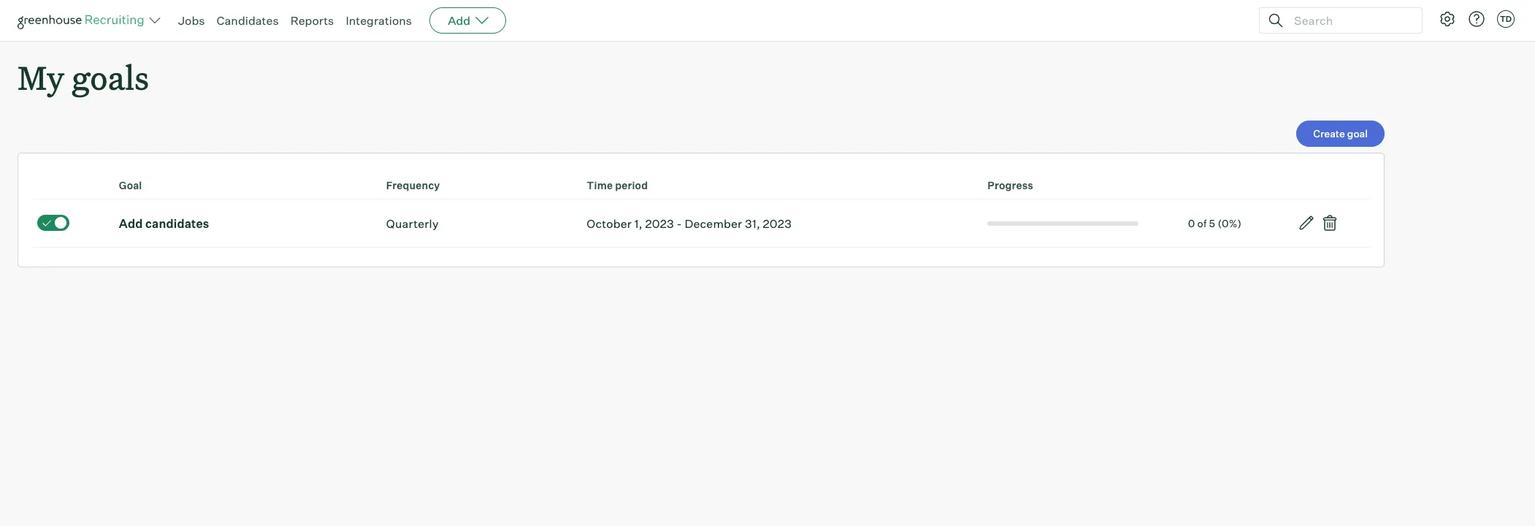 Task type: vqa. For each thing, say whether or not it's contained in the screenshot.
31,
yes



Task type: locate. For each thing, give the bounding box(es) containing it.
period
[[615, 179, 648, 192]]

of
[[1198, 217, 1207, 229]]

31,
[[745, 216, 761, 231]]

reports link
[[291, 13, 334, 28]]

add inside popup button
[[448, 13, 471, 28]]

integrations link
[[346, 13, 412, 28]]

jobs
[[178, 13, 205, 28]]

integrations
[[346, 13, 412, 28]]

1 horizontal spatial add
[[448, 13, 471, 28]]

0
[[1189, 217, 1196, 229]]

2023 right the 31,
[[763, 216, 792, 231]]

progress bar
[[988, 221, 1139, 226]]

2023
[[645, 216, 674, 231], [763, 216, 792, 231]]

time
[[587, 179, 613, 192]]

2023 left "-"
[[645, 216, 674, 231]]

quarterly
[[386, 216, 439, 231]]

add
[[448, 13, 471, 28], [119, 216, 143, 231]]

1 vertical spatial add
[[119, 216, 143, 231]]

(0%)
[[1218, 217, 1242, 229]]

create goal
[[1314, 127, 1368, 140]]

td
[[1501, 14, 1512, 24]]

1 horizontal spatial 2023
[[763, 216, 792, 231]]

1,
[[635, 216, 643, 231]]

td button
[[1498, 10, 1515, 28]]

candidates link
[[217, 13, 279, 28]]

0 vertical spatial add
[[448, 13, 471, 28]]

progress
[[988, 179, 1034, 192]]

jobs link
[[178, 13, 205, 28]]

0 horizontal spatial 2023
[[645, 216, 674, 231]]

0 horizontal spatial add
[[119, 216, 143, 231]]

configure image
[[1439, 10, 1457, 28]]

add for add candidates
[[119, 216, 143, 231]]

greenhouse recruiting image
[[18, 12, 149, 29]]

1 2023 from the left
[[645, 216, 674, 231]]

None checkbox
[[37, 215, 69, 231]]

october
[[587, 216, 632, 231]]



Task type: describe. For each thing, give the bounding box(es) containing it.
edit goal icon image
[[1298, 214, 1316, 232]]

Search text field
[[1291, 10, 1409, 31]]

create goal button
[[1297, 121, 1385, 147]]

time period
[[587, 179, 648, 192]]

add candidates
[[119, 216, 209, 231]]

add for add
[[448, 13, 471, 28]]

create
[[1314, 127, 1346, 140]]

5
[[1210, 217, 1216, 229]]

remove goal icon image
[[1322, 214, 1339, 232]]

my goals
[[18, 56, 149, 99]]

frequency
[[386, 179, 440, 192]]

reports
[[291, 13, 334, 28]]

2 2023 from the left
[[763, 216, 792, 231]]

add button
[[430, 7, 506, 34]]

candidates
[[145, 216, 209, 231]]

td button
[[1495, 7, 1518, 31]]

my
[[18, 56, 64, 99]]

october 1, 2023 - december 31, 2023
[[587, 216, 792, 231]]

-
[[677, 216, 682, 231]]

goal
[[119, 179, 142, 192]]

goals
[[72, 56, 149, 99]]

goal
[[1348, 127, 1368, 140]]

0 of 5 (0%)
[[1189, 217, 1242, 229]]

december
[[685, 216, 743, 231]]

candidates
[[217, 13, 279, 28]]



